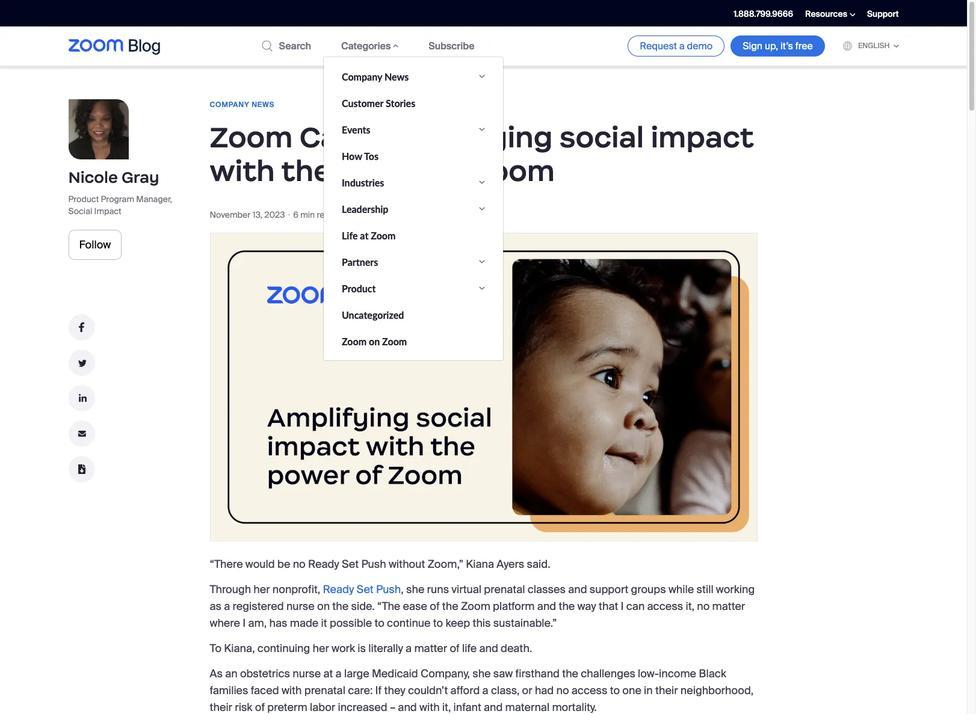 Task type: vqa. For each thing, say whether or not it's contained in the screenshot.
Ai
no



Task type: locate. For each thing, give the bounding box(es) containing it.
0 horizontal spatial their
[[210, 701, 232, 715]]

said.
[[527, 557, 551, 572]]

access down 'while'
[[648, 600, 684, 614]]

6
[[293, 210, 299, 220]]

ready
[[308, 557, 339, 572], [323, 583, 354, 597]]

on up it
[[317, 600, 330, 614]]

stories
[[386, 97, 415, 109]]

read
[[317, 210, 335, 220]]

push up "the
[[376, 583, 401, 597]]

made
[[290, 616, 319, 631]]

partners
[[342, 256, 378, 268]]

sustainable."
[[494, 616, 557, 631]]

1 horizontal spatial access
[[648, 600, 684, 614]]

their right in
[[656, 684, 678, 698]]

their
[[656, 684, 678, 698], [210, 701, 232, 715]]

13,
[[253, 210, 263, 220]]

to left keep
[[433, 616, 443, 631]]

0 vertical spatial company news
[[342, 71, 409, 82]]

2 horizontal spatial no
[[697, 600, 710, 614]]

and
[[569, 583, 587, 597], [538, 600, 556, 614], [480, 642, 498, 656], [398, 701, 417, 715], [484, 701, 503, 715]]

the up min at left
[[282, 153, 332, 189]]

company inside categories element
[[342, 71, 382, 82]]

working
[[716, 583, 755, 597]]

1 vertical spatial nurse
[[293, 667, 321, 682]]

company for the top "company news" link
[[342, 71, 382, 82]]

0 vertical spatial set
[[342, 557, 359, 572]]

0 vertical spatial product
[[68, 194, 99, 205]]

to inside as an obstetrics nurse at a large medicaid company, she saw firsthand the challenges low-income black families faced with prenatal care: if they couldn't afford a class, or had no access to one in their neighborhood, their risk of preterm labor increased – and with it, infant and maternal mortality.
[[610, 684, 620, 698]]

partners link
[[342, 249, 378, 275]]

0 horizontal spatial prenatal
[[305, 684, 346, 698]]

0 horizontal spatial on
[[317, 600, 330, 614]]

her left 'work'
[[313, 642, 329, 656]]

zoom,"
[[428, 557, 464, 572]]

events link
[[342, 116, 370, 143]]

1 vertical spatial she
[[473, 667, 491, 682]]

push
[[361, 557, 386, 572], [376, 583, 401, 597]]

nurse down continuing
[[293, 667, 321, 682]]

0 vertical spatial she
[[406, 583, 425, 597]]

classes
[[528, 583, 566, 597]]

that
[[599, 600, 619, 614]]

a right as
[[224, 600, 230, 614]]

with up november 13, 2023
[[210, 153, 275, 189]]

1 horizontal spatial company news
[[342, 71, 409, 82]]

access for to
[[572, 684, 608, 698]]

zoom on zoom link
[[342, 328, 425, 355]]

through her nonprofit, ready set push
[[210, 583, 401, 597]]

november 13, 2023
[[210, 210, 285, 220]]

access up mortality.
[[572, 684, 608, 698]]

ready up side.
[[323, 583, 354, 597]]

she left saw at the right bottom
[[473, 667, 491, 682]]

on inside categories element
[[369, 336, 380, 347]]

1 vertical spatial it,
[[442, 701, 451, 715]]

access inside the , she runs virtual prenatal classes and support groups while still working as a registered nurse on the side. "the ease of the zoom platform and the way that i can access it, no matter where i am, has made it possible to continue to keep this sustainable."
[[648, 600, 684, 614]]

access inside as an obstetrics nurse at a large medicaid company, she saw firsthand the challenges low-income black families faced with prenatal care: if they couldn't afford a class, or had no access to one in their neighborhood, their risk of preterm labor increased – and with it, infant and maternal mortality.
[[572, 684, 608, 698]]

0 horizontal spatial with
[[210, 153, 275, 189]]

1 vertical spatial set
[[357, 583, 374, 597]]

she right ","
[[406, 583, 425, 597]]

uncategorized link
[[342, 302, 422, 328]]

matter
[[713, 600, 746, 614], [414, 642, 447, 656]]

nurse
[[287, 600, 315, 614], [293, 667, 321, 682]]

product inside product program manager, social impact
[[68, 194, 99, 205]]

keep
[[446, 616, 470, 631]]

0 vertical spatial nurse
[[287, 600, 315, 614]]

0 horizontal spatial at
[[324, 667, 333, 682]]

it, left the infant
[[442, 701, 451, 715]]

matter up company,
[[414, 642, 447, 656]]

1 horizontal spatial on
[[369, 336, 380, 347]]

support
[[590, 583, 629, 597]]

"the
[[377, 600, 401, 614]]

0 horizontal spatial access
[[572, 684, 608, 698]]

and down classes
[[538, 600, 556, 614]]

company news inside categories element
[[342, 71, 409, 82]]

literally
[[369, 642, 403, 656]]

"there would be no ready set push without zoom," kiana ayers said.
[[210, 557, 553, 572]]

firsthand
[[516, 667, 560, 682]]

i left am,
[[243, 616, 246, 631]]

tos
[[364, 150, 378, 162]]

1 vertical spatial company news
[[210, 100, 275, 110]]

set up ready set push link
[[342, 557, 359, 572]]

if
[[375, 684, 382, 698]]

life
[[462, 642, 477, 656]]

1 vertical spatial product
[[342, 283, 376, 294]]

0 horizontal spatial she
[[406, 583, 425, 597]]

0 vertical spatial with
[[210, 153, 275, 189]]

infant
[[454, 701, 482, 715]]

1 horizontal spatial their
[[656, 684, 678, 698]]

1 horizontal spatial to
[[433, 616, 443, 631]]

0 horizontal spatial news
[[252, 100, 275, 110]]

as
[[210, 600, 222, 614]]

zoom
[[210, 119, 293, 155], [472, 153, 555, 189], [371, 230, 396, 241], [342, 336, 366, 347], [382, 336, 407, 347], [461, 600, 491, 614]]

faced
[[251, 684, 279, 698]]

labor
[[310, 701, 335, 715]]

0 vertical spatial i
[[621, 600, 624, 614]]

had
[[535, 684, 554, 698]]

their down 'families'
[[210, 701, 232, 715]]

with inside zoom cares: amplifying social impact with the power of zoom
[[210, 153, 275, 189]]

it, down 'while'
[[686, 600, 695, 614]]

0 horizontal spatial i
[[243, 616, 246, 631]]

up,
[[765, 40, 779, 52]]

1 vertical spatial no
[[697, 600, 710, 614]]

1 vertical spatial with
[[282, 684, 302, 698]]

product
[[68, 194, 99, 205], [342, 283, 376, 294]]

matter inside the , she runs virtual prenatal classes and support groups while still working as a registered nurse on the side. "the ease of the zoom platform and the way that i can access it, no matter where i am, has made it possible to continue to keep this sustainable."
[[713, 600, 746, 614]]

categories
[[341, 40, 391, 52]]

the right firsthand
[[562, 667, 579, 682]]

large
[[344, 667, 369, 682]]

1 vertical spatial company
[[210, 100, 250, 110]]

1 vertical spatial news
[[252, 100, 275, 110]]

no
[[293, 557, 306, 572], [697, 600, 710, 614], [557, 684, 569, 698]]

0 vertical spatial prenatal
[[484, 583, 525, 597]]

to
[[375, 616, 385, 631], [433, 616, 443, 631], [610, 684, 620, 698]]

at left large
[[324, 667, 333, 682]]

she
[[406, 583, 425, 597], [473, 667, 491, 682]]

1 horizontal spatial no
[[557, 684, 569, 698]]

zoom inside the , she runs virtual prenatal classes and support groups while still working as a registered nurse on the side. "the ease of the zoom platform and the way that i can access it, no matter where i am, has made it possible to continue to keep this sustainable."
[[461, 600, 491, 614]]

customer
[[342, 97, 383, 109]]

0 horizontal spatial matter
[[414, 642, 447, 656]]

of inside the , she runs virtual prenatal classes and support groups while still working as a registered nurse on the side. "the ease of the zoom platform and the way that i can access it, no matter where i am, has made it possible to continue to keep this sustainable."
[[430, 600, 440, 614]]

1 horizontal spatial product
[[342, 283, 376, 294]]

1 horizontal spatial prenatal
[[484, 583, 525, 597]]

with
[[210, 153, 275, 189], [282, 684, 302, 698], [420, 701, 440, 715]]

0 vertical spatial company
[[342, 71, 382, 82]]

no right had
[[557, 684, 569, 698]]

resources
[[806, 8, 848, 19]]

news inside "company news" link
[[384, 71, 409, 82]]

2 vertical spatial no
[[557, 684, 569, 698]]

0 vertical spatial push
[[361, 557, 386, 572]]

2 horizontal spatial to
[[610, 684, 620, 698]]

amplifying
[[398, 119, 553, 155]]

share to linkedin image
[[68, 385, 95, 412]]

zoom cares: amplifying social impact with the power of zoom image
[[210, 233, 758, 542]]

1 horizontal spatial company news link
[[342, 63, 409, 90]]

1 horizontal spatial with
[[282, 684, 302, 698]]

1 horizontal spatial at
[[360, 230, 368, 241]]

company news link
[[342, 63, 409, 90], [210, 100, 275, 110]]

share to email image
[[68, 421, 95, 447]]

1 horizontal spatial she
[[473, 667, 491, 682]]

her up registered
[[254, 583, 270, 597]]

platform
[[493, 600, 535, 614]]

of inside as an obstetrics nurse at a large medicaid company, she saw firsthand the challenges low-income black families faced with prenatal care: if they couldn't afford a class, or had no access to one in their neighborhood, their risk of preterm labor increased – and with it, infant and maternal mortality.
[[255, 701, 265, 715]]

set up side.
[[357, 583, 374, 597]]

customer stories
[[342, 97, 415, 109]]

i left can
[[621, 600, 624, 614]]

1 vertical spatial push
[[376, 583, 401, 597]]

0 horizontal spatial product
[[68, 194, 99, 205]]

0 horizontal spatial company
[[210, 100, 250, 110]]

program
[[101, 194, 134, 205]]

sign up, it's free
[[743, 40, 813, 52]]

2023
[[265, 210, 285, 220]]

1 horizontal spatial it,
[[686, 600, 695, 614]]

product inside categories element
[[342, 283, 376, 294]]

0 vertical spatial news
[[384, 71, 409, 82]]

share to twitter image
[[68, 350, 95, 376]]

social
[[68, 206, 92, 217]]

nurse up made
[[287, 600, 315, 614]]

through
[[210, 583, 251, 597]]

no inside the , she runs virtual prenatal classes and support groups while still working as a registered nurse on the side. "the ease of the zoom platform and the way that i can access it, no matter where i am, has made it possible to continue to keep this sustainable."
[[697, 600, 710, 614]]

way
[[578, 600, 597, 614]]

saw
[[494, 667, 513, 682]]

prenatal
[[484, 583, 525, 597], [305, 684, 346, 698]]

0 horizontal spatial her
[[254, 583, 270, 597]]

0 horizontal spatial company news
[[210, 100, 275, 110]]

company for leftmost "company news" link
[[210, 100, 250, 110]]

with up preterm
[[282, 684, 302, 698]]

1 horizontal spatial matter
[[713, 600, 746, 614]]

0 horizontal spatial it,
[[442, 701, 451, 715]]

no down still
[[697, 600, 710, 614]]

1 horizontal spatial news
[[384, 71, 409, 82]]

an
[[225, 667, 238, 682]]

0 vertical spatial it,
[[686, 600, 695, 614]]

1 horizontal spatial company
[[342, 71, 382, 82]]

on down uncategorized
[[369, 336, 380, 347]]

english
[[859, 41, 890, 51]]

1 vertical spatial i
[[243, 616, 246, 631]]

1 vertical spatial company news link
[[210, 100, 275, 110]]

1 vertical spatial matter
[[414, 642, 447, 656]]

to
[[210, 642, 222, 656]]

ready set push link
[[323, 583, 401, 597]]

1 vertical spatial access
[[572, 684, 608, 698]]

i
[[621, 600, 624, 614], [243, 616, 246, 631]]

product up social
[[68, 194, 99, 205]]

challenges
[[581, 667, 636, 682]]

prenatal inside as an obstetrics nurse at a large medicaid company, she saw firsthand the challenges low-income black families faced with prenatal care: if they couldn't afford a class, or had no access to one in their neighborhood, their risk of preterm labor increased – and with it, infant and maternal mortality.
[[305, 684, 346, 698]]

1 vertical spatial on
[[317, 600, 330, 614]]

1 vertical spatial her
[[313, 642, 329, 656]]

company
[[342, 71, 382, 82], [210, 100, 250, 110]]

1 vertical spatial at
[[324, 667, 333, 682]]

1 vertical spatial their
[[210, 701, 232, 715]]

0 vertical spatial company news link
[[342, 63, 409, 90]]

nurse inside the , she runs virtual prenatal classes and support groups while still working as a registered nurse on the side. "the ease of the zoom platform and the way that i can access it, no matter where i am, has made it possible to continue to keep this sustainable."
[[287, 600, 315, 614]]

1 vertical spatial prenatal
[[305, 684, 346, 698]]

to kiana, continuing her work is literally a matter of life and death.
[[210, 642, 540, 656]]

prenatal up "labor" at the left of page
[[305, 684, 346, 698]]

prenatal up platform
[[484, 583, 525, 597]]

would
[[246, 557, 275, 572]]

request
[[640, 40, 677, 52]]

be
[[278, 557, 290, 572]]

the up possible
[[333, 600, 349, 614]]

company news for leftmost "company news" link
[[210, 100, 275, 110]]

0 vertical spatial access
[[648, 600, 684, 614]]

to left one
[[610, 684, 620, 698]]

0 horizontal spatial company news link
[[210, 100, 275, 110]]

2 vertical spatial with
[[420, 701, 440, 715]]

0 vertical spatial at
[[360, 230, 368, 241]]

0 vertical spatial her
[[254, 583, 270, 597]]

no right be at the left bottom
[[293, 557, 306, 572]]

continue
[[387, 616, 431, 631]]

matter down the working
[[713, 600, 746, 614]]

at right life
[[360, 230, 368, 241]]

0 vertical spatial no
[[293, 557, 306, 572]]

and right the –
[[398, 701, 417, 715]]

0 vertical spatial on
[[369, 336, 380, 347]]

the inside zoom cares: amplifying social impact with the power of zoom
[[282, 153, 332, 189]]

with down couldn't at the left bottom
[[420, 701, 440, 715]]

product down partners
[[342, 283, 376, 294]]

push up ready set push link
[[361, 557, 386, 572]]

ready up through her nonprofit, ready set push
[[308, 557, 339, 572]]

0 vertical spatial matter
[[713, 600, 746, 614]]

a
[[680, 40, 685, 52], [224, 600, 230, 614], [406, 642, 412, 656], [336, 667, 342, 682], [483, 684, 489, 698]]

to down "the
[[375, 616, 385, 631]]

the
[[282, 153, 332, 189], [333, 600, 349, 614], [442, 600, 459, 614], [559, 600, 575, 614], [562, 667, 579, 682]]



Task type: describe. For each thing, give the bounding box(es) containing it.
low-
[[638, 667, 659, 682]]

how
[[342, 150, 362, 162]]

while
[[669, 583, 694, 597]]

where
[[210, 616, 240, 631]]

, she runs virtual prenatal classes and support groups while still working as a registered nurse on the side. "the ease of the zoom platform and the way that i can access it, no matter where i am, has made it possible to continue to keep this sustainable."
[[210, 583, 755, 631]]

care:
[[348, 684, 373, 698]]

afford
[[451, 684, 480, 698]]

min
[[301, 210, 315, 220]]

zoom cares: amplifying social impact with the power of zoom
[[210, 119, 754, 189]]

1 horizontal spatial her
[[313, 642, 329, 656]]

share to facebook image
[[68, 314, 95, 341]]

it
[[321, 616, 327, 631]]

am,
[[248, 616, 267, 631]]

the left way
[[559, 600, 575, 614]]

a right literally
[[406, 642, 412, 656]]

a left large
[[336, 667, 342, 682]]

,
[[401, 583, 404, 597]]

subscribe
[[429, 40, 475, 52]]

support link
[[868, 8, 899, 19]]

product for product
[[342, 283, 376, 294]]

a left demo
[[680, 40, 685, 52]]

a inside the , she runs virtual prenatal classes and support groups while still working as a registered nurse on the side. "the ease of the zoom platform and the way that i can access it, no matter where i am, has made it possible to continue to keep this sustainable."
[[224, 600, 230, 614]]

–
[[390, 701, 396, 715]]

they
[[384, 684, 406, 698]]

neighborhood,
[[681, 684, 754, 698]]

uncategorized
[[342, 309, 404, 321]]

how tos
[[342, 150, 378, 162]]

gray
[[122, 168, 159, 187]]

virtual
[[452, 583, 482, 597]]

social
[[560, 119, 644, 155]]

request a demo link
[[628, 36, 725, 56]]

registered
[[233, 600, 284, 614]]

can
[[627, 600, 645, 614]]

increased
[[338, 701, 388, 715]]

nicole gray image
[[68, 99, 129, 160]]

nicole gray
[[68, 168, 159, 187]]

news for leftmost "company news" link
[[252, 100, 275, 110]]

news for the top "company news" link
[[384, 71, 409, 82]]

and down class,
[[484, 701, 503, 715]]

class,
[[491, 684, 520, 698]]

zoom on zoom
[[342, 336, 407, 347]]

and right 'life'
[[480, 642, 498, 656]]

it, inside as an obstetrics nurse at a large medicaid company, she saw firsthand the challenges low-income black families faced with prenatal care: if they couldn't afford a class, or had no access to one in their neighborhood, their risk of preterm labor increased – and with it, infant and maternal mortality.
[[442, 701, 451, 715]]

ease
[[403, 600, 427, 614]]

nonprofit,
[[273, 583, 320, 597]]

categories button
[[341, 40, 399, 52]]

this
[[473, 616, 491, 631]]

product for product program manager, social impact
[[68, 194, 99, 205]]

the up keep
[[442, 600, 459, 614]]

"there
[[210, 557, 243, 572]]

industries
[[342, 177, 384, 188]]

a left class,
[[483, 684, 489, 698]]

power
[[338, 153, 429, 189]]

nurse inside as an obstetrics nurse at a large medicaid company, she saw firsthand the challenges low-income black families faced with prenatal care: if they couldn't afford a class, or had no access to one in their neighborhood, their risk of preterm labor increased – and with it, infant and maternal mortality.
[[293, 667, 321, 682]]

prenatal inside the , she runs virtual prenatal classes and support groups while still working as a registered nurse on the side. "the ease of the zoom platform and the way that i can access it, no matter where i am, has made it possible to continue to keep this sustainable."
[[484, 583, 525, 597]]

0 horizontal spatial to
[[375, 616, 385, 631]]

leadership link
[[342, 196, 388, 222]]

groups
[[631, 583, 666, 597]]

has
[[269, 616, 287, 631]]

it, inside the , she runs virtual prenatal classes and support groups while still working as a registered nurse on the side. "the ease of the zoom platform and the way that i can access it, no matter where i am, has made it possible to continue to keep this sustainable."
[[686, 600, 695, 614]]

life at zoom link
[[342, 222, 414, 249]]

maternal
[[506, 701, 550, 715]]

resources button
[[806, 8, 856, 19]]

request a demo
[[640, 40, 713, 52]]

1 vertical spatial ready
[[323, 583, 354, 597]]

ayers
[[497, 557, 525, 572]]

6 min read
[[293, 210, 335, 220]]

manager,
[[136, 194, 172, 205]]

sign
[[743, 40, 763, 52]]

she inside as an obstetrics nurse at a large medicaid company, she saw firsthand the challenges low-income black families faced with prenatal care: if they couldn't afford a class, or had no access to one in their neighborhood, their risk of preterm labor increased – and with it, infant and maternal mortality.
[[473, 667, 491, 682]]

2 horizontal spatial with
[[420, 701, 440, 715]]

product program manager, social impact
[[68, 194, 172, 217]]

kiana,
[[224, 642, 255, 656]]

how tos link
[[342, 143, 396, 169]]

impact
[[651, 119, 754, 155]]

no inside as an obstetrics nurse at a large medicaid company, she saw firsthand the challenges low-income black families faced with prenatal care: if they couldn't afford a class, or had no access to one in their neighborhood, their risk of preterm labor increased – and with it, infant and maternal mortality.
[[557, 684, 569, 698]]

1 horizontal spatial i
[[621, 600, 624, 614]]

still
[[697, 583, 714, 597]]

at inside as an obstetrics nurse at a large medicaid company, she saw firsthand the challenges low-income black families faced with prenatal care: if they couldn't afford a class, or had no access to one in their neighborhood, their risk of preterm labor increased – and with it, infant and maternal mortality.
[[324, 667, 333, 682]]

continuing
[[258, 642, 310, 656]]

search link
[[262, 40, 311, 52]]

side.
[[351, 600, 375, 614]]

kiana
[[466, 557, 494, 572]]

as an obstetrics nurse at a large medicaid company, she saw firsthand the challenges low-income black families faced with prenatal care: if they couldn't afford a class, or had no access to one in their neighborhood, their risk of preterm labor increased – and with it, infant and maternal mortality.
[[210, 667, 754, 715]]

impact
[[94, 206, 121, 217]]

couldn't
[[408, 684, 448, 698]]

she inside the , she runs virtual prenatal classes and support groups while still working as a registered nurse on the side. "the ease of the zoom platform and the way that i can access it, no matter where i am, has made it possible to continue to keep this sustainable."
[[406, 583, 425, 597]]

0 vertical spatial ready
[[308, 557, 339, 572]]

and up way
[[569, 583, 587, 597]]

cares:
[[300, 119, 391, 155]]

or
[[522, 684, 533, 698]]

search
[[279, 40, 311, 52]]

without
[[389, 557, 425, 572]]

company news for the top "company news" link
[[342, 71, 409, 82]]

black
[[699, 667, 727, 682]]

customer stories link
[[342, 90, 433, 116]]

categories element
[[323, 57, 503, 361]]

is
[[358, 642, 366, 656]]

of inside zoom cares: amplifying social impact with the power of zoom
[[436, 153, 465, 189]]

access for it,
[[648, 600, 684, 614]]

death.
[[501, 642, 532, 656]]

1.888.799.9666 link
[[734, 8, 794, 19]]

events
[[342, 124, 370, 135]]

nicole gray link
[[68, 168, 159, 187]]

in
[[644, 684, 653, 698]]

on inside the , she runs virtual prenatal classes and support groups while still working as a registered nurse on the side. "the ease of the zoom platform and the way that i can access it, no matter where i am, has made it possible to continue to keep this sustainable."
[[317, 600, 330, 614]]

subscribe link
[[429, 40, 475, 52]]

it's
[[781, 40, 794, 52]]

the inside as an obstetrics nurse at a large medicaid company, she saw firsthand the challenges low-income black families faced with prenatal care: if they couldn't afford a class, or had no access to one in their neighborhood, their risk of preterm labor increased – and with it, infant and maternal mortality.
[[562, 667, 579, 682]]

0 vertical spatial their
[[656, 684, 678, 698]]

demo
[[687, 40, 713, 52]]

0 horizontal spatial no
[[293, 557, 306, 572]]

leadership
[[342, 203, 388, 215]]

preterm
[[268, 701, 307, 715]]

as
[[210, 667, 223, 682]]



